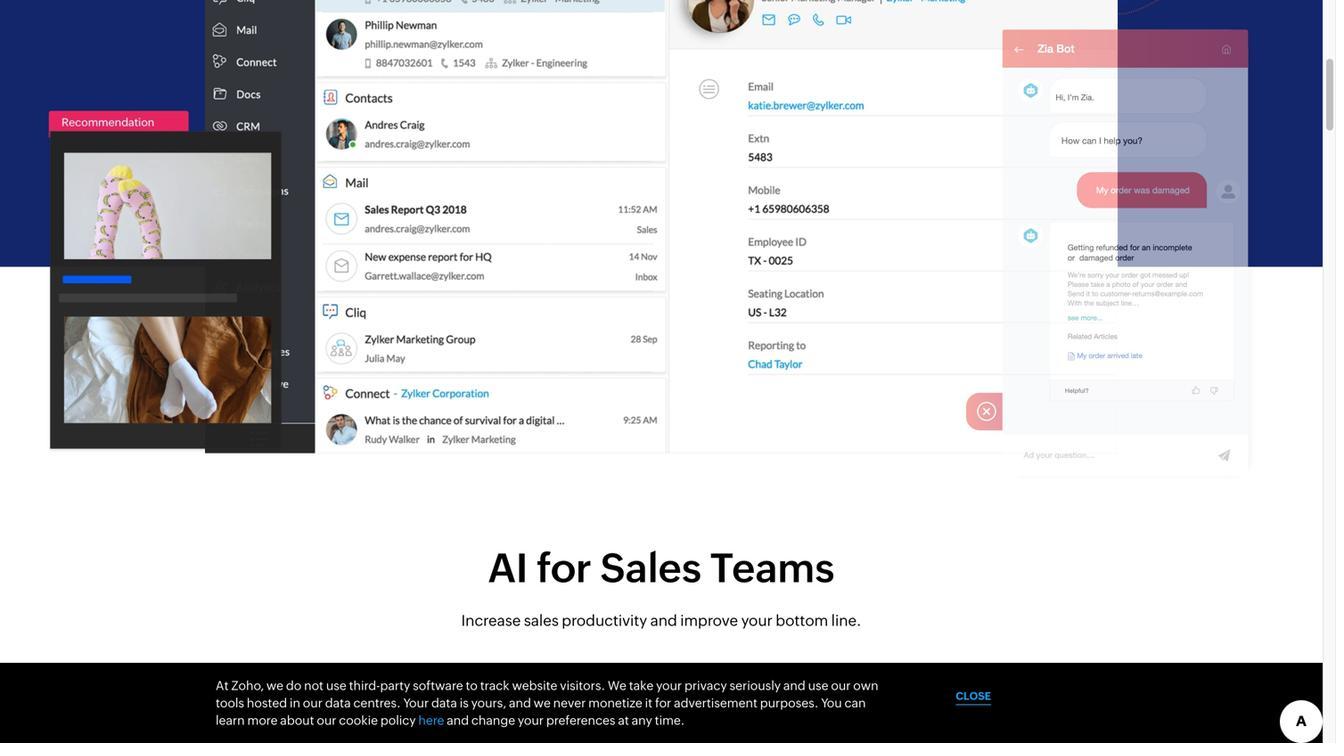 Task type: vqa. For each thing, say whether or not it's contained in the screenshot.
second data from right
yes



Task type: describe. For each thing, give the bounding box(es) containing it.
in
[[290, 696, 301, 711]]

can
[[845, 696, 866, 711]]

and up purposes.
[[784, 679, 806, 693]]

any
[[632, 714, 653, 728]]

third-
[[349, 679, 380, 693]]

increase
[[462, 612, 521, 630]]

2 use from the left
[[809, 679, 829, 693]]

advertisement
[[674, 696, 758, 711]]

at
[[618, 714, 629, 728]]

1 vertical spatial our
[[303, 696, 323, 711]]

change
[[472, 714, 516, 728]]

line.
[[832, 612, 862, 630]]

0 vertical spatial we
[[267, 679, 284, 693]]

improve
[[681, 612, 739, 630]]

sales
[[601, 546, 702, 592]]

to
[[466, 679, 478, 693]]

at
[[216, 679, 229, 693]]

visitors.
[[560, 679, 606, 693]]

we
[[608, 679, 627, 693]]

2 data from the left
[[432, 696, 457, 711]]

own
[[854, 679, 879, 693]]

it
[[645, 696, 653, 711]]

privacy
[[685, 679, 727, 693]]

website
[[512, 679, 558, 693]]

zoho,
[[231, 679, 264, 693]]

learn
[[216, 714, 245, 728]]

is
[[460, 696, 469, 711]]

0 vertical spatial our
[[832, 679, 851, 693]]

policy
[[381, 714, 416, 728]]

1 use from the left
[[326, 679, 347, 693]]

and left improve
[[651, 612, 678, 630]]

here and change your preferences at any time.
[[419, 714, 685, 728]]

centres.
[[354, 696, 401, 711]]

preferences
[[547, 714, 616, 728]]



Task type: locate. For each thing, give the bounding box(es) containing it.
your left bottom
[[742, 612, 773, 630]]

1 horizontal spatial we
[[534, 696, 551, 711]]

0 vertical spatial for
[[537, 546, 592, 592]]

purposes.
[[761, 696, 819, 711]]

our right about
[[317, 714, 337, 728]]

1 vertical spatial for
[[655, 696, 672, 711]]

our up the you
[[832, 679, 851, 693]]

about
[[280, 714, 314, 728]]

bottom
[[776, 612, 829, 630]]

0 horizontal spatial use
[[326, 679, 347, 693]]

close
[[956, 691, 992, 703]]

you
[[822, 696, 843, 711]]

we down website on the bottom
[[534, 696, 551, 711]]

for
[[537, 546, 592, 592], [655, 696, 672, 711]]

1 horizontal spatial for
[[655, 696, 672, 711]]

tools
[[216, 696, 244, 711]]

seriously
[[730, 679, 781, 693]]

productivity
[[562, 612, 648, 630]]

our
[[832, 679, 851, 693], [303, 696, 323, 711], [317, 714, 337, 728]]

our down not in the bottom of the page
[[303, 696, 323, 711]]

zia home image
[[969, 25, 1261, 484]]

ai for sales teams
[[488, 546, 835, 592]]

0 horizontal spatial we
[[267, 679, 284, 693]]

never
[[554, 696, 586, 711]]

sales
[[524, 612, 559, 630]]

take
[[629, 679, 654, 693]]

for inside at zoho, we do not use third-party software to track website visitors. we take your privacy seriously and use our own tools hosted in our data centres. your data is yours, and we never monetize it for advertisement purposes. you can learn more about our cookie policy
[[655, 696, 672, 711]]

time.
[[655, 714, 685, 728]]

for right ai
[[537, 546, 592, 592]]

1 vertical spatial we
[[534, 696, 551, 711]]

yours,
[[471, 696, 507, 711]]

1 horizontal spatial data
[[432, 696, 457, 711]]

0 horizontal spatial data
[[325, 696, 351, 711]]

hosted
[[247, 696, 287, 711]]

we
[[267, 679, 284, 693], [534, 696, 551, 711]]

your
[[742, 612, 773, 630], [656, 679, 682, 693], [518, 714, 544, 728]]

zia image
[[947, 0, 1290, 52]]

0 horizontal spatial your
[[518, 714, 544, 728]]

and
[[651, 612, 678, 630], [784, 679, 806, 693], [509, 696, 531, 711], [447, 714, 469, 728]]

data down software
[[432, 696, 457, 711]]

for right it at the left bottom
[[655, 696, 672, 711]]

and down is
[[447, 714, 469, 728]]

0 vertical spatial your
[[742, 612, 773, 630]]

software
[[413, 679, 463, 693]]

here
[[419, 714, 444, 728]]

2 horizontal spatial your
[[742, 612, 773, 630]]

2 vertical spatial your
[[518, 714, 544, 728]]

monetize
[[589, 696, 643, 711]]

your inside at zoho, we do not use third-party software to track website visitors. we take your privacy seriously and use our own tools hosted in our data centres. your data is yours, and we never monetize it for advertisement purposes. you can learn more about our cookie policy
[[656, 679, 682, 693]]

data up the cookie
[[325, 696, 351, 711]]

we left do
[[267, 679, 284, 693]]

1 horizontal spatial your
[[656, 679, 682, 693]]

your
[[404, 696, 429, 711]]

here link
[[419, 714, 444, 728]]

party
[[380, 679, 411, 693]]

data
[[325, 696, 351, 711], [432, 696, 457, 711]]

use
[[326, 679, 347, 693], [809, 679, 829, 693]]

not
[[304, 679, 324, 693]]

cookie
[[339, 714, 378, 728]]

ai
[[488, 546, 528, 592]]

increase sales productivity and improve your bottom line.
[[462, 612, 862, 630]]

teams
[[711, 546, 835, 592]]

at zoho, we do not use third-party software to track website visitors. we take your privacy seriously and use our own tools hosted in our data centres. your data is yours, and we never monetize it for advertisement purposes. you can learn more about our cookie policy
[[216, 679, 879, 728]]

more
[[247, 714, 278, 728]]

1 horizontal spatial use
[[809, 679, 829, 693]]

2 vertical spatial our
[[317, 714, 337, 728]]

1 data from the left
[[325, 696, 351, 711]]

do
[[286, 679, 302, 693]]

use up the you
[[809, 679, 829, 693]]

track
[[480, 679, 510, 693]]

use right not in the bottom of the page
[[326, 679, 347, 693]]

your down website on the bottom
[[518, 714, 544, 728]]

your right the take
[[656, 679, 682, 693]]

1 vertical spatial your
[[656, 679, 682, 693]]

and down website on the bottom
[[509, 696, 531, 711]]

0 horizontal spatial for
[[537, 546, 592, 592]]



